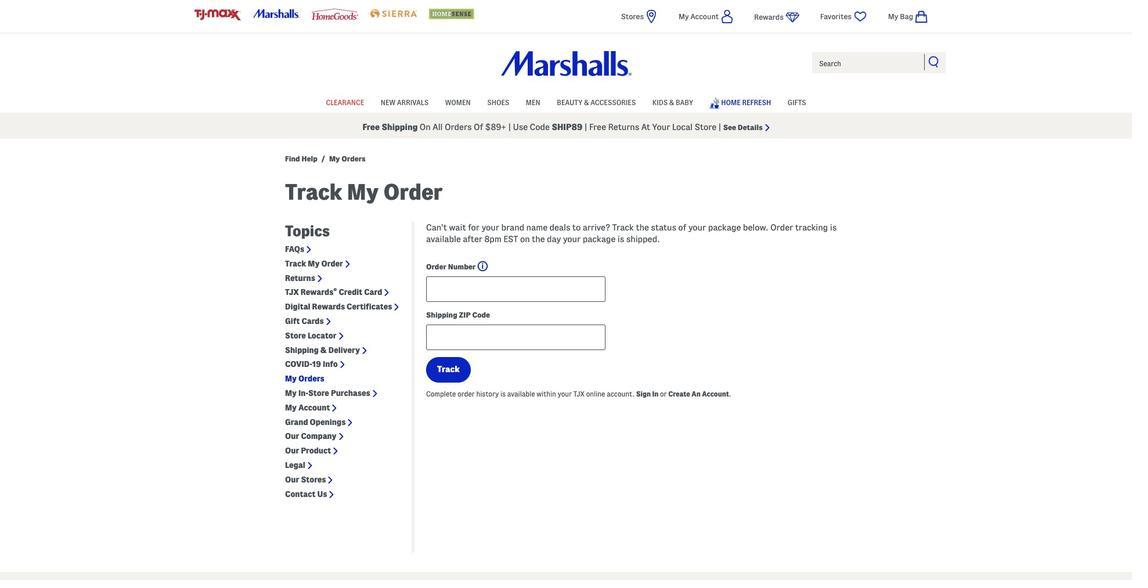 Task type: describe. For each thing, give the bounding box(es) containing it.
local
[[673, 123, 693, 132]]

at
[[642, 123, 651, 132]]

openings
[[310, 418, 346, 427]]

orders inside topics faqs track my order returns tjx rewards ® credit card digital rewards certificates gift cards store locator shipping & delivery covid-19 info my orders my in-store purchases my account grand openings our company our product legal our stores contact us
[[299, 374, 325, 384]]

1 horizontal spatial tjx
[[574, 390, 585, 398]]

shipping zip code
[[426, 311, 490, 319]]

beauty & accessories
[[557, 99, 636, 106]]

track my order
[[285, 180, 443, 204]]

gifts link
[[788, 93, 807, 110]]

my down covid- on the left of the page
[[285, 374, 297, 384]]

my right /
[[329, 155, 340, 163]]

2 horizontal spatial shipping
[[426, 311, 458, 319]]

certificates
[[347, 302, 392, 312]]

my account link inside track my order main content
[[285, 403, 330, 413]]

account.
[[607, 390, 635, 398]]

grand openings link
[[285, 418, 346, 427]]

1 vertical spatial the
[[532, 235, 545, 244]]

covid-19 info link
[[285, 360, 338, 370]]

/
[[322, 155, 325, 163]]

status
[[651, 223, 677, 232]]

19
[[312, 360, 321, 369]]

orders for all
[[445, 123, 472, 132]]

3 our from the top
[[285, 475, 299, 484]]

find help / my orders
[[285, 155, 366, 163]]

sierra.com image
[[371, 9, 417, 18]]

faqs
[[285, 245, 305, 254]]

returns inside topics faqs track my order returns tjx rewards ® credit card digital rewards certificates gift cards store locator shipping & delivery covid-19 info my orders my in-store purchases my account grand openings our company our product legal our stores contact us
[[285, 273, 315, 283]]

gifts
[[788, 99, 807, 106]]

baby
[[676, 99, 694, 106]]

1 vertical spatial available
[[508, 390, 535, 398]]

ship89
[[552, 123, 583, 132]]

all
[[433, 123, 443, 132]]

product
[[301, 446, 331, 456]]

your up 8pm
[[482, 223, 500, 232]]

in
[[653, 390, 659, 398]]

credit
[[339, 288, 363, 297]]

sign in link
[[637, 390, 659, 398]]

us
[[317, 490, 327, 499]]

legal
[[285, 461, 305, 470]]

topics
[[285, 223, 330, 239]]

kids & baby link
[[653, 93, 694, 110]]

number
[[448, 262, 476, 270]]

order number
[[426, 262, 478, 270]]

delivery
[[329, 345, 360, 355]]

men
[[526, 99, 541, 106]]

online
[[587, 390, 606, 398]]

complete order history is available within your tjx online account. sign in or create an account .
[[426, 390, 732, 398]]

card
[[364, 288, 383, 297]]

day
[[547, 235, 561, 244]]

0 vertical spatial account
[[691, 12, 719, 20]]

order inside topics faqs track my order returns tjx rewards ® credit card digital rewards certificates gift cards store locator shipping & delivery covid-19 info my orders my in-store purchases my account grand openings our company our product legal our stores contact us
[[322, 259, 343, 268]]

after
[[463, 235, 483, 244]]

my in-store purchases link
[[285, 389, 371, 398]]

free shipping on all orders of $89+ | use code ship89 | free returns at your local store | see details
[[363, 123, 763, 132]]

see details link
[[724, 123, 770, 131]]

favorites
[[821, 12, 852, 20]]

gift
[[285, 317, 300, 326]]

deals
[[550, 223, 571, 232]]

an
[[692, 390, 701, 398]]

home refresh link
[[709, 92, 772, 112]]

info
[[323, 360, 338, 369]]

1 vertical spatial account
[[703, 390, 730, 398]]

my up returns link
[[308, 259, 320, 268]]

track inside can't wait for your brand name deals to arrive? track the  status of your package below. order tracking is available after 8pm  est on the day your package is shipped.
[[613, 223, 634, 232]]

& inside topics faqs track my order returns tjx rewards ® credit card digital rewards certificates gift cards store locator shipping & delivery covid-19 info my orders my in-store purchases my account grand openings our company our product legal our stores contact us
[[321, 345, 327, 355]]

1 horizontal spatial returns
[[609, 123, 640, 132]]

faqs link
[[285, 245, 305, 254]]

2 vertical spatial rewards
[[312, 302, 345, 312]]

1 horizontal spatial my account link
[[679, 9, 734, 24]]

brand
[[502, 223, 525, 232]]

within
[[537, 390, 557, 398]]

of
[[679, 223, 687, 232]]

legal link
[[285, 461, 305, 470]]

gift cards link
[[285, 317, 324, 326]]

$89+
[[486, 123, 507, 132]]

your
[[653, 123, 671, 132]]

clearance link
[[326, 93, 364, 110]]

details
[[738, 123, 763, 131]]

your down to
[[563, 235, 581, 244]]

my bag
[[889, 12, 914, 20]]

1 horizontal spatial shipping
[[382, 123, 418, 132]]

zip
[[459, 311, 471, 319]]

order
[[458, 390, 475, 398]]

digital rewards certificates link
[[285, 302, 392, 312]]

bag
[[901, 12, 914, 20]]

below.
[[744, 223, 769, 232]]

my up grand
[[285, 403, 297, 412]]

or
[[661, 390, 667, 398]]

cards
[[302, 317, 324, 326]]

marshalls home image
[[501, 51, 632, 76]]

grand
[[285, 418, 308, 427]]

1 horizontal spatial is
[[618, 235, 625, 244]]

your right of
[[689, 223, 707, 232]]

contact us link
[[285, 490, 327, 499]]

store |
[[695, 123, 722, 132]]

my account
[[679, 12, 719, 20]]

in-
[[299, 389, 309, 398]]

marshalls.com image
[[253, 9, 300, 18]]

shipped.
[[627, 235, 661, 244]]

2 | from the left
[[585, 123, 588, 132]]

beauty & accessories link
[[557, 93, 636, 110]]

0 vertical spatial track
[[285, 180, 343, 204]]

none text field inside track my order main content
[[426, 276, 606, 302]]



Task type: vqa. For each thing, say whether or not it's contained in the screenshot.
middle ACCOUNT
yes



Task type: locate. For each thing, give the bounding box(es) containing it.
my orders link right /
[[329, 154, 366, 163]]

orders down covid-19 info link
[[299, 374, 325, 384]]

available left within at bottom
[[508, 390, 535, 398]]

0 horizontal spatial shipping
[[285, 345, 319, 355]]

| left use on the top
[[509, 123, 511, 132]]

tracking
[[796, 223, 829, 232]]

0 horizontal spatial &
[[321, 345, 327, 355]]

8pm
[[485, 235, 502, 244]]

returns left the at
[[609, 123, 640, 132]]

2 free from the left
[[590, 123, 607, 132]]

available down can't
[[426, 235, 461, 244]]

create an account link
[[669, 390, 730, 398]]

& for beauty
[[585, 99, 589, 106]]

0 horizontal spatial code
[[473, 311, 490, 319]]

0 vertical spatial rewards
[[755, 13, 784, 21]]

0 vertical spatial our
[[285, 432, 299, 441]]

available
[[426, 235, 461, 244], [508, 390, 535, 398]]

1 free from the left
[[363, 123, 380, 132]]

1 vertical spatial code
[[473, 311, 490, 319]]

marquee containing free shipping
[[0, 116, 1133, 138]]

returns
[[609, 123, 640, 132], [285, 273, 315, 283]]

0 horizontal spatial store
[[285, 331, 306, 340]]

1 horizontal spatial free
[[590, 123, 607, 132]]

code right zip
[[473, 311, 490, 319]]

is left shipped.
[[618, 235, 625, 244]]

my account link
[[679, 9, 734, 24], [285, 403, 330, 413]]

new arrivals link
[[381, 93, 429, 110]]

use
[[513, 123, 528, 132]]

0 horizontal spatial free
[[363, 123, 380, 132]]

0 horizontal spatial my account link
[[285, 403, 330, 413]]

the down name
[[532, 235, 545, 244]]

rewards link
[[755, 10, 800, 24]]

0 horizontal spatial is
[[501, 390, 506, 398]]

on
[[420, 123, 431, 132]]

history
[[477, 390, 499, 398]]

our
[[285, 432, 299, 441], [285, 446, 299, 456], [285, 475, 299, 484]]

orders left of
[[445, 123, 472, 132]]

our product link
[[285, 446, 331, 456]]

help link
[[478, 261, 506, 272]]

1 horizontal spatial available
[[508, 390, 535, 398]]

1 horizontal spatial orders
[[342, 155, 366, 163]]

locator
[[308, 331, 337, 340]]

refresh
[[743, 99, 772, 106]]

my down find help / my orders
[[347, 180, 379, 204]]

0 horizontal spatial orders
[[299, 374, 325, 384]]

1 vertical spatial shipping
[[426, 311, 458, 319]]

| right the ship89
[[585, 123, 588, 132]]

tjmaxx.com image
[[195, 9, 241, 20]]

our up legal
[[285, 446, 299, 456]]

0 vertical spatial code
[[530, 123, 550, 132]]

est
[[504, 235, 519, 244]]

2 horizontal spatial is
[[831, 223, 837, 232]]

0 vertical spatial package
[[709, 223, 742, 232]]

1 horizontal spatial store
[[309, 389, 329, 398]]

2 vertical spatial orders
[[299, 374, 325, 384]]

0 horizontal spatial tjx
[[285, 288, 299, 297]]

2 our from the top
[[285, 446, 299, 456]]

1 vertical spatial package
[[583, 235, 616, 244]]

kids & baby
[[653, 99, 694, 106]]

store
[[285, 331, 306, 340], [309, 389, 329, 398]]

1 vertical spatial stores
[[301, 475, 326, 484]]

2 vertical spatial is
[[501, 390, 506, 398]]

track down faqs link
[[285, 259, 306, 268]]

sign
[[637, 390, 651, 398]]

tjx inside topics faqs track my order returns tjx rewards ® credit card digital rewards certificates gift cards store locator shipping & delivery covid-19 info my orders my in-store purchases my account grand openings our company our product legal our stores contact us
[[285, 288, 299, 297]]

complete
[[426, 390, 456, 398]]

home
[[722, 99, 741, 106]]

digital
[[285, 302, 311, 312]]

our down grand
[[285, 432, 299, 441]]

0 vertical spatial the
[[636, 223, 649, 232]]

menu bar containing clearance
[[195, 92, 938, 113]]

0 horizontal spatial stores
[[301, 475, 326, 484]]

is right history in the left of the page
[[501, 390, 506, 398]]

site search search field
[[812, 51, 948, 74]]

1 horizontal spatial the
[[636, 223, 649, 232]]

0 vertical spatial returns
[[609, 123, 640, 132]]

my orders link up in-
[[285, 374, 325, 384]]

shipping up covid- on the left of the page
[[285, 345, 319, 355]]

favorites link
[[821, 9, 868, 24]]

the up shipped.
[[636, 223, 649, 232]]

store locator link
[[285, 331, 337, 341]]

tjx
[[285, 288, 299, 297], [574, 390, 585, 398]]

find
[[285, 155, 300, 163]]

|
[[509, 123, 511, 132], [585, 123, 588, 132]]

orders
[[445, 123, 472, 132], [342, 155, 366, 163], [299, 374, 325, 384]]

1 vertical spatial tjx
[[574, 390, 585, 398]]

0 vertical spatial stores
[[622, 12, 644, 20]]

my
[[679, 12, 689, 20], [889, 12, 899, 20], [329, 155, 340, 163], [347, 180, 379, 204], [308, 259, 320, 268], [285, 374, 297, 384], [285, 389, 297, 398], [285, 403, 297, 412]]

0 vertical spatial store
[[285, 331, 306, 340]]

create
[[669, 390, 691, 398]]

my bag link
[[889, 9, 938, 24]]

1 our from the top
[[285, 432, 299, 441]]

track up shipped.
[[613, 223, 634, 232]]

package left 'below.'
[[709, 223, 742, 232]]

can't wait for your brand name deals to arrive? track the  status of your package below. order tracking is available after 8pm  est on the day your package is shipped.
[[426, 223, 837, 244]]

order inside can't wait for your brand name deals to arrive? track the  status of your package below. order tracking is available after 8pm  est on the day your package is shipped.
[[771, 223, 794, 232]]

new arrivals
[[381, 99, 429, 106]]

shipping left zip
[[426, 311, 458, 319]]

free down beauty & accessories
[[590, 123, 607, 132]]

& right beauty
[[585, 99, 589, 106]]

1 horizontal spatial help
[[490, 263, 506, 271]]

1 horizontal spatial my orders link
[[329, 154, 366, 163]]

menu bar
[[195, 92, 938, 113]]

our down the legal "link" at the bottom left
[[285, 475, 299, 484]]

tjx left online
[[574, 390, 585, 398]]

1 vertical spatial help
[[490, 263, 506, 271]]

returns link
[[285, 273, 315, 283]]

& right kids
[[670, 99, 675, 106]]

0 vertical spatial available
[[426, 235, 461, 244]]

banner
[[0, 0, 1133, 138]]

my left in-
[[285, 389, 297, 398]]

2 vertical spatial track
[[285, 259, 306, 268]]

purchases
[[331, 389, 371, 398]]

0 vertical spatial tjx
[[285, 288, 299, 297]]

topics faqs track my order returns tjx rewards ® credit card digital rewards certificates gift cards store locator shipping & delivery covid-19 info my orders my in-store purchases my account grand openings our company our product legal our stores contact us
[[285, 223, 392, 499]]

stores link
[[622, 9, 659, 24]]

0 vertical spatial help
[[302, 155, 318, 163]]

homegoods.com image
[[312, 9, 358, 20]]

1 vertical spatial returns
[[285, 273, 315, 283]]

0 horizontal spatial help
[[302, 155, 318, 163]]

1 horizontal spatial &
[[585, 99, 589, 106]]

is right the tracking
[[831, 223, 837, 232]]

0 vertical spatial my orders link
[[329, 154, 366, 163]]

0 horizontal spatial returns
[[285, 273, 315, 283]]

the
[[636, 223, 649, 232], [532, 235, 545, 244]]

shipping inside topics faqs track my order returns tjx rewards ® credit card digital rewards certificates gift cards store locator shipping & delivery covid-19 info my orders my in-store purchases my account grand openings our company our product legal our stores contact us
[[285, 345, 319, 355]]

our stores link
[[285, 475, 326, 485]]

®
[[334, 287, 337, 294]]

can't
[[426, 223, 447, 232]]

my right stores link
[[679, 12, 689, 20]]

company
[[301, 432, 337, 441]]

1 horizontal spatial |
[[585, 123, 588, 132]]

account
[[691, 12, 719, 20], [703, 390, 730, 398], [299, 403, 330, 412]]

1 vertical spatial store
[[309, 389, 329, 398]]

to
[[573, 223, 581, 232]]

1 horizontal spatial stores
[[622, 12, 644, 20]]

1 horizontal spatial package
[[709, 223, 742, 232]]

0 horizontal spatial my orders link
[[285, 374, 325, 384]]

code inside marquee
[[530, 123, 550, 132]]

my left bag
[[889, 12, 899, 20]]

code right use on the top
[[530, 123, 550, 132]]

available inside can't wait for your brand name deals to arrive? track the  status of your package below. order tracking is available after 8pm  est on the day your package is shipped.
[[426, 235, 461, 244]]

our company link
[[285, 432, 337, 442]]

of
[[474, 123, 484, 132]]

track my order main content
[[0, 147, 1133, 553]]

free
[[363, 123, 380, 132], [590, 123, 607, 132]]

store down gift at the left
[[285, 331, 306, 340]]

contact
[[285, 490, 316, 499]]

0 vertical spatial my account link
[[679, 9, 734, 24]]

package down arrive?
[[583, 235, 616, 244]]

for
[[468, 223, 480, 232]]

1 vertical spatial rewards
[[301, 288, 334, 297]]

0 vertical spatial orders
[[445, 123, 472, 132]]

shoes link
[[488, 93, 510, 110]]

order left number
[[426, 262, 447, 270]]

shipping
[[382, 123, 418, 132], [426, 311, 458, 319], [285, 345, 319, 355]]

1 vertical spatial our
[[285, 446, 299, 456]]

your
[[482, 223, 500, 232], [689, 223, 707, 232], [563, 235, 581, 244], [558, 390, 572, 398]]

marquee
[[0, 116, 1133, 138]]

new
[[381, 99, 396, 106]]

0 horizontal spatial the
[[532, 235, 545, 244]]

1 horizontal spatial code
[[530, 123, 550, 132]]

order up ®
[[322, 259, 343, 268]]

1 vertical spatial my orders link
[[285, 374, 325, 384]]

0 horizontal spatial package
[[583, 235, 616, 244]]

rewards
[[755, 13, 784, 21], [301, 288, 334, 297], [312, 302, 345, 312]]

on
[[521, 235, 530, 244]]

& for kids
[[670, 99, 675, 106]]

shipping down new arrivals
[[382, 123, 418, 132]]

2 vertical spatial shipping
[[285, 345, 319, 355]]

2 vertical spatial account
[[299, 403, 330, 412]]

&
[[585, 99, 589, 106], [670, 99, 675, 106], [321, 345, 327, 355]]

beauty
[[557, 99, 583, 106]]

help left /
[[302, 155, 318, 163]]

1 vertical spatial is
[[618, 235, 625, 244]]

2 horizontal spatial orders
[[445, 123, 472, 132]]

orders for my
[[342, 155, 366, 163]]

help down 8pm
[[490, 263, 506, 271]]

2 vertical spatial our
[[285, 475, 299, 484]]

& inside beauty & accessories link
[[585, 99, 589, 106]]

code
[[530, 123, 550, 132], [473, 311, 490, 319]]

see
[[724, 123, 737, 131]]

0 horizontal spatial available
[[426, 235, 461, 244]]

& inside 'kids & baby' link
[[670, 99, 675, 106]]

Search text field
[[812, 51, 948, 74]]

1 | from the left
[[509, 123, 511, 132]]

covid-
[[285, 360, 313, 369]]

track inside topics faqs track my order returns tjx rewards ® credit card digital rewards certificates gift cards store locator shipping & delivery covid-19 info my orders my in-store purchases my account grand openings our company our product legal our stores contact us
[[285, 259, 306, 268]]

kids
[[653, 99, 668, 106]]

Shipping ZIP Code text field
[[426, 325, 606, 350]]

& down locator
[[321, 345, 327, 355]]

order right 'below.'
[[771, 223, 794, 232]]

1 vertical spatial orders
[[342, 155, 366, 163]]

1 vertical spatial my account link
[[285, 403, 330, 413]]

0 horizontal spatial |
[[509, 123, 511, 132]]

banner containing free shipping
[[0, 0, 1133, 138]]

1 vertical spatial track
[[613, 223, 634, 232]]

order up can't
[[384, 180, 443, 204]]

0 vertical spatial is
[[831, 223, 837, 232]]

home refresh
[[722, 99, 772, 106]]

free down clearance
[[363, 123, 380, 132]]

clearance
[[326, 99, 364, 106]]

returns down track my order "link"
[[285, 273, 315, 283]]

your right within at bottom
[[558, 390, 572, 398]]

track down /
[[285, 180, 343, 204]]

stores inside topics faqs track my order returns tjx rewards ® credit card digital rewards certificates gift cards store locator shipping & delivery covid-19 info my orders my in-store purchases my account grand openings our company our product legal our stores contact us
[[301, 475, 326, 484]]

None text field
[[426, 276, 606, 302]]

orders right /
[[342, 155, 366, 163]]

code inside track my order main content
[[473, 311, 490, 319]]

account inside topics faqs track my order returns tjx rewards ® credit card digital rewards certificates gift cards store locator shipping & delivery covid-19 info my orders my in-store purchases my account grand openings our company our product legal our stores contact us
[[299, 403, 330, 412]]

2 horizontal spatial &
[[670, 99, 675, 106]]

women
[[445, 99, 471, 106]]

store down the 19
[[309, 389, 329, 398]]

is
[[831, 223, 837, 232], [618, 235, 625, 244], [501, 390, 506, 398]]

wait
[[449, 223, 466, 232]]

homesense.com image
[[429, 9, 476, 19]]

None submit
[[929, 56, 941, 67], [426, 357, 471, 383], [929, 56, 941, 67], [426, 357, 471, 383]]

0 vertical spatial shipping
[[382, 123, 418, 132]]

tjx up digital
[[285, 288, 299, 297]]



